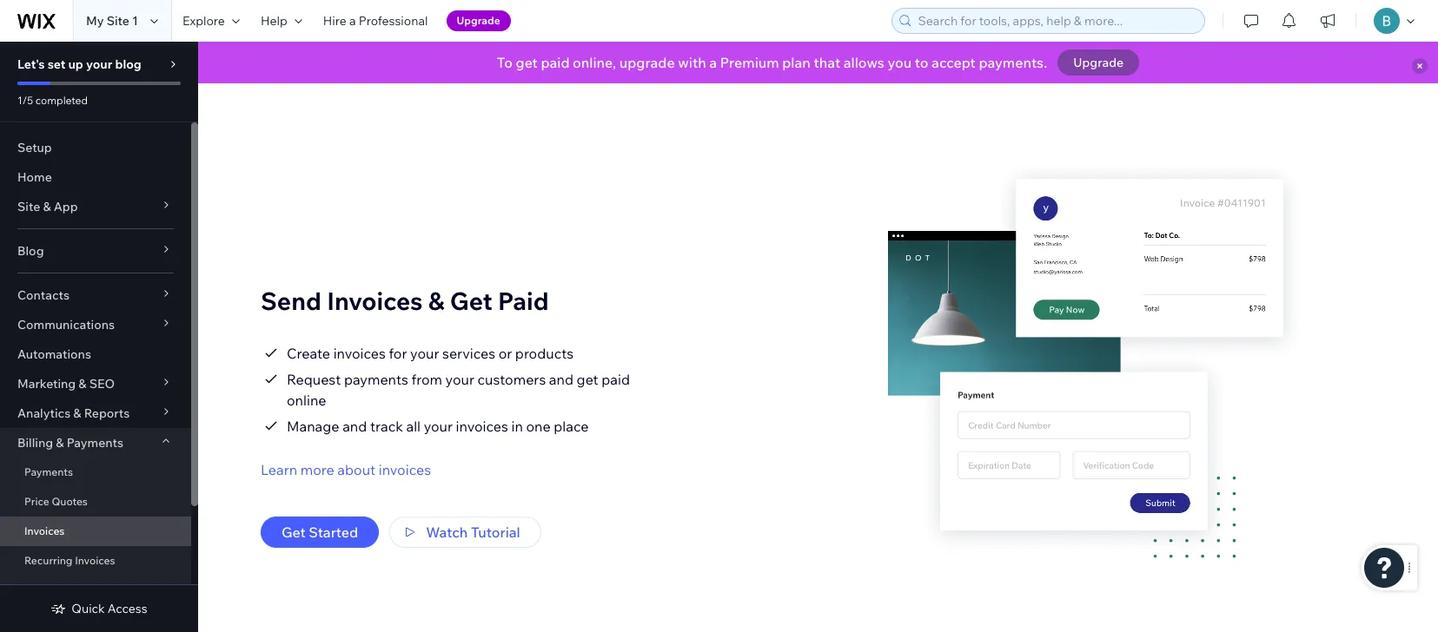 Task type: describe. For each thing, give the bounding box(es) containing it.
sidebar element
[[0, 42, 198, 633]]

& for seo
[[78, 376, 87, 392]]

site inside dropdown button
[[17, 199, 40, 215]]

1
[[132, 13, 138, 29]]

to
[[497, 54, 513, 71]]

create invoices for your services or products request payments from your customers and get paid online manage and track all your invoices in one place
[[287, 345, 630, 435]]

you
[[888, 54, 912, 71]]

& for reports
[[73, 406, 81, 422]]

automations
[[17, 347, 91, 362]]

1/5 completed
[[17, 94, 88, 107]]

analytics & reports
[[17, 406, 130, 422]]

to get paid online, upgrade with a premium plan that allows you to accept payments.
[[497, 54, 1048, 71]]

quick
[[72, 601, 105, 617]]

track
[[370, 418, 403, 435]]

& up services
[[428, 286, 445, 316]]

set
[[48, 56, 65, 72]]

watch
[[426, 524, 468, 541]]

site & app button
[[0, 192, 191, 222]]

paid inside alert
[[541, 54, 570, 71]]

financial integrations
[[24, 584, 130, 597]]

premium
[[720, 54, 779, 71]]

upgrade button inside to get paid online, upgrade with a premium plan that allows you to accept payments. alert
[[1058, 50, 1140, 76]]

plan
[[782, 54, 811, 71]]

0 vertical spatial get
[[450, 286, 493, 316]]

contacts button
[[0, 281, 191, 310]]

tutorial
[[471, 524, 520, 541]]

from
[[412, 371, 442, 389]]

to
[[915, 54, 929, 71]]

1 horizontal spatial and
[[549, 371, 574, 389]]

all
[[406, 418, 421, 435]]

reports
[[84, 406, 130, 422]]

services
[[442, 345, 495, 362]]

marketing & seo
[[17, 376, 115, 392]]

blog
[[17, 243, 44, 259]]

1 horizontal spatial site
[[107, 13, 129, 29]]

payments.
[[979, 54, 1048, 71]]

contacts
[[17, 288, 70, 303]]

price quotes
[[24, 495, 88, 508]]

setup link
[[0, 133, 191, 163]]

learn
[[261, 462, 297, 479]]

started
[[309, 524, 358, 541]]

that
[[814, 54, 841, 71]]

invoices link
[[0, 517, 191, 547]]

recurring
[[24, 555, 73, 568]]

send
[[261, 286, 321, 316]]

price
[[24, 495, 49, 508]]

home link
[[0, 163, 191, 192]]

hire a professional
[[323, 13, 428, 29]]

your up from
[[410, 345, 439, 362]]

let's set up your blog
[[17, 56, 141, 72]]

financial integrations link
[[0, 576, 191, 606]]

payments link
[[0, 458, 191, 488]]

payments inside popup button
[[67, 435, 123, 451]]

for
[[389, 345, 407, 362]]

payments
[[344, 371, 408, 389]]

marketing
[[17, 376, 76, 392]]

communications button
[[0, 310, 191, 340]]

online,
[[573, 54, 616, 71]]

get inside alert
[[516, 54, 538, 71]]

analytics & reports button
[[0, 399, 191, 428]]

watch tutorial button
[[390, 517, 541, 548]]

get started button
[[261, 517, 379, 548]]

1 vertical spatial invoices
[[24, 525, 65, 538]]

completed
[[35, 94, 88, 107]]

upgrade for the upgrade button in the to get paid online, upgrade with a premium plan that allows you to accept payments. alert
[[1074, 55, 1124, 70]]

invoices inside learn more about invoices link
[[379, 462, 431, 479]]

watch tutorial
[[426, 524, 520, 541]]

about
[[338, 462, 376, 479]]

in
[[511, 418, 523, 435]]

your inside sidebar element
[[86, 56, 112, 72]]

1 vertical spatial payments
[[24, 466, 73, 479]]

app
[[54, 199, 78, 215]]

send invoices & get paid
[[261, 286, 549, 316]]

home
[[17, 169, 52, 185]]

hire a professional link
[[313, 0, 439, 42]]

hire
[[323, 13, 347, 29]]

request
[[287, 371, 341, 389]]



Task type: vqa. For each thing, say whether or not it's contained in the screenshot.
Last login
no



Task type: locate. For each thing, give the bounding box(es) containing it.
invoices down invoices link
[[75, 555, 115, 568]]

payments
[[67, 435, 123, 451], [24, 466, 73, 479]]

1 vertical spatial site
[[17, 199, 40, 215]]

upgrade
[[457, 14, 500, 27], [1074, 55, 1124, 70]]

online
[[287, 392, 326, 409]]

2 horizontal spatial invoices
[[327, 286, 423, 316]]

let's
[[17, 56, 45, 72]]

get
[[516, 54, 538, 71], [577, 371, 599, 389]]

get left paid
[[450, 286, 493, 316]]

& for payments
[[56, 435, 64, 451]]

explore
[[182, 13, 225, 29]]

allows
[[844, 54, 885, 71]]

0 vertical spatial and
[[549, 371, 574, 389]]

1 horizontal spatial paid
[[602, 371, 630, 389]]

site & app
[[17, 199, 78, 215]]

billing & payments button
[[0, 428, 191, 458]]

upgrade button
[[446, 10, 511, 31], [1058, 50, 1140, 76]]

invoices up payments
[[333, 345, 386, 362]]

1 vertical spatial and
[[343, 418, 367, 435]]

quick access button
[[51, 601, 147, 617]]

get started
[[282, 524, 358, 541]]

recurring invoices link
[[0, 547, 191, 576]]

upgrade down the search for tools, apps, help & more... field
[[1074, 55, 1124, 70]]

invoices down all
[[379, 462, 431, 479]]

your right all
[[424, 418, 453, 435]]

upgrade up to
[[457, 14, 500, 27]]

or
[[499, 345, 512, 362]]

upgrade for the left the upgrade button
[[457, 14, 500, 27]]

price quotes link
[[0, 488, 191, 517]]

get inside button
[[282, 524, 306, 541]]

help
[[261, 13, 287, 29]]

0 vertical spatial invoices
[[327, 286, 423, 316]]

0 vertical spatial upgrade button
[[446, 10, 511, 31]]

invoices up for
[[327, 286, 423, 316]]

1 vertical spatial paid
[[602, 371, 630, 389]]

marketing & seo button
[[0, 369, 191, 399]]

Search for tools, apps, help & more... field
[[913, 9, 1199, 33]]

get right to
[[516, 54, 538, 71]]

get left started
[[282, 524, 306, 541]]

1 vertical spatial get
[[282, 524, 306, 541]]

customers
[[478, 371, 546, 389]]

and left track on the left bottom of page
[[343, 418, 367, 435]]

a inside alert
[[709, 54, 717, 71]]

1 horizontal spatial a
[[709, 54, 717, 71]]

upgrade button down the search for tools, apps, help & more... field
[[1058, 50, 1140, 76]]

professional
[[359, 13, 428, 29]]

0 horizontal spatial get
[[516, 54, 538, 71]]

with
[[678, 54, 706, 71]]

0 vertical spatial a
[[349, 13, 356, 29]]

2 vertical spatial invoices
[[75, 555, 115, 568]]

0 vertical spatial invoices
[[333, 345, 386, 362]]

0 vertical spatial upgrade
[[457, 14, 500, 27]]

communications
[[17, 317, 115, 333]]

1 horizontal spatial upgrade
[[1074, 55, 1124, 70]]

place
[[554, 418, 589, 435]]

get up the place
[[577, 371, 599, 389]]

my
[[86, 13, 104, 29]]

upgrade
[[619, 54, 675, 71]]

blog
[[115, 56, 141, 72]]

1 horizontal spatial invoices
[[75, 555, 115, 568]]

0 vertical spatial site
[[107, 13, 129, 29]]

1 vertical spatial upgrade button
[[1058, 50, 1140, 76]]

1 vertical spatial upgrade
[[1074, 55, 1124, 70]]

site down home
[[17, 199, 40, 215]]

your
[[86, 56, 112, 72], [410, 345, 439, 362], [445, 371, 474, 389], [424, 418, 453, 435]]

financial
[[24, 584, 68, 597]]

0 horizontal spatial upgrade button
[[446, 10, 511, 31]]

recurring invoices
[[24, 555, 115, 568]]

1 vertical spatial get
[[577, 371, 599, 389]]

invoices
[[327, 286, 423, 316], [24, 525, 65, 538], [75, 555, 115, 568]]

site
[[107, 13, 129, 29], [17, 199, 40, 215]]

0 horizontal spatial paid
[[541, 54, 570, 71]]

& left reports at the left of the page
[[73, 406, 81, 422]]

upgrade button up to
[[446, 10, 511, 31]]

& right billing
[[56, 435, 64, 451]]

learn more about invoices link
[[261, 460, 431, 481]]

&
[[43, 199, 51, 215], [428, 286, 445, 316], [78, 376, 87, 392], [73, 406, 81, 422], [56, 435, 64, 451]]

& left app
[[43, 199, 51, 215]]

get inside create invoices for your services or products request payments from your customers and get paid online manage and track all your invoices in one place
[[577, 371, 599, 389]]

a right hire
[[349, 13, 356, 29]]

invoices
[[333, 345, 386, 362], [456, 418, 508, 435], [379, 462, 431, 479]]

manage
[[287, 418, 339, 435]]

get
[[450, 286, 493, 316], [282, 524, 306, 541]]

1 vertical spatial a
[[709, 54, 717, 71]]

invoices left in
[[456, 418, 508, 435]]

analytics
[[17, 406, 71, 422]]

quotes
[[52, 495, 88, 508]]

your right "up"
[[86, 56, 112, 72]]

billing & payments
[[17, 435, 123, 451]]

0 horizontal spatial site
[[17, 199, 40, 215]]

0 horizontal spatial and
[[343, 418, 367, 435]]

0 horizontal spatial upgrade
[[457, 14, 500, 27]]

0 vertical spatial paid
[[541, 54, 570, 71]]

setup
[[17, 140, 52, 156]]

payments down analytics & reports popup button
[[67, 435, 123, 451]]

automations link
[[0, 340, 191, 369]]

paid
[[498, 286, 549, 316]]

a right with
[[709, 54, 717, 71]]

1 horizontal spatial get
[[577, 371, 599, 389]]

site left '1' on the left of the page
[[107, 13, 129, 29]]

your down services
[[445, 371, 474, 389]]

invoices for recurring
[[75, 555, 115, 568]]

& left the seo
[[78, 376, 87, 392]]

blog button
[[0, 236, 191, 266]]

invoices up recurring
[[24, 525, 65, 538]]

accept
[[932, 54, 976, 71]]

and down products
[[549, 371, 574, 389]]

one
[[526, 418, 551, 435]]

up
[[68, 56, 83, 72]]

learn more about invoices
[[261, 462, 431, 479]]

quick access
[[72, 601, 147, 617]]

create
[[287, 345, 330, 362]]

help button
[[250, 0, 313, 42]]

0 horizontal spatial a
[[349, 13, 356, 29]]

1 horizontal spatial get
[[450, 286, 493, 316]]

invoices for send
[[327, 286, 423, 316]]

integrations
[[70, 584, 130, 597]]

1/5
[[17, 94, 33, 107]]

my site 1
[[86, 13, 138, 29]]

2 vertical spatial invoices
[[379, 462, 431, 479]]

1 horizontal spatial upgrade button
[[1058, 50, 1140, 76]]

payments up price quotes
[[24, 466, 73, 479]]

seo
[[89, 376, 115, 392]]

paid inside create invoices for your services or products request payments from your customers and get paid online manage and track all your invoices in one place
[[602, 371, 630, 389]]

0 horizontal spatial invoices
[[24, 525, 65, 538]]

products
[[515, 345, 574, 362]]

0 vertical spatial payments
[[67, 435, 123, 451]]

& for app
[[43, 199, 51, 215]]

1 vertical spatial invoices
[[456, 418, 508, 435]]

more
[[301, 462, 334, 479]]

upgrade inside alert
[[1074, 55, 1124, 70]]

billing
[[17, 435, 53, 451]]

0 vertical spatial get
[[516, 54, 538, 71]]

to get paid online, upgrade with a premium plan that allows you to accept payments. alert
[[198, 42, 1438, 83]]

access
[[108, 601, 147, 617]]

0 horizontal spatial get
[[282, 524, 306, 541]]



